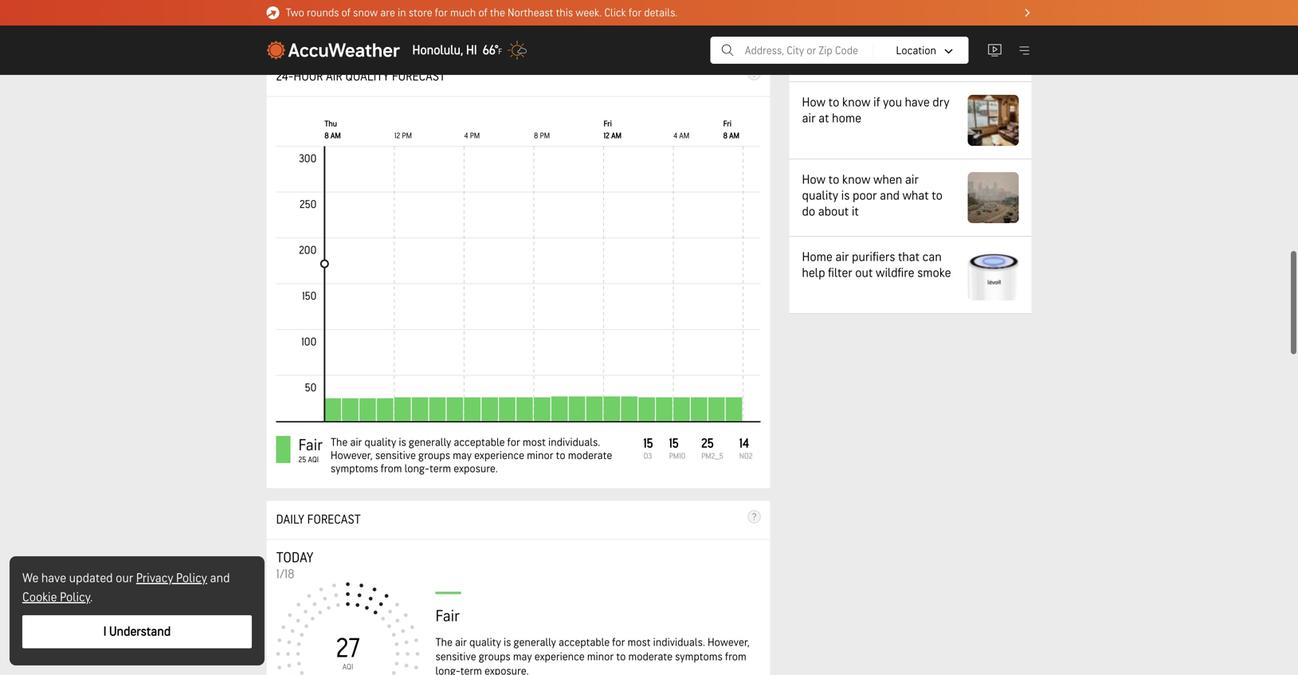 Task type: vqa. For each thing, say whether or not it's contained in the screenshot.


Task type: locate. For each thing, give the bounding box(es) containing it.
1 vertical spatial exposure.
[[485, 665, 529, 675]]

home air purifiers that can help filter out wildfire smoke link
[[790, 237, 1032, 314]]

1 horizontal spatial moderate
[[629, 651, 673, 664]]

help
[[803, 266, 826, 281]]

25 pm2_5
[[702, 436, 724, 461]]

quality
[[803, 188, 839, 204], [365, 436, 396, 449], [470, 636, 501, 649]]

know up home
[[843, 95, 871, 110]]

1 horizontal spatial is
[[504, 636, 511, 649]]

of left the on the top left of the page
[[479, 6, 488, 19]]

pm2_5
[[702, 452, 724, 461]]

1 vertical spatial moderate
[[629, 651, 673, 664]]

and right "privacy policy" link
[[210, 571, 230, 586]]

how to know when air quality is poor and what to do about it link
[[790, 159, 1032, 237]]

know inside how to know when air quality is poor and what to do about it
[[843, 172, 871, 188]]

hamburger image
[[1018, 43, 1032, 57]]

0 horizontal spatial have
[[41, 571, 66, 586]]

1/18
[[276, 567, 295, 582]]

1 15 from the left
[[644, 436, 654, 452]]

1 know from the top
[[843, 95, 871, 110]]

0 vertical spatial term
[[430, 462, 451, 476]]

2 know from the top
[[843, 172, 871, 188]]

1 horizontal spatial experience
[[535, 651, 585, 664]]

1 horizontal spatial term
[[461, 665, 482, 675]]

1 horizontal spatial sensitive
[[436, 651, 477, 664]]

1 vertical spatial most
[[628, 636, 651, 649]]

1 horizontal spatial have
[[906, 95, 930, 110]]

very unhealthy
[[425, 18, 484, 30]]

about
[[819, 204, 849, 220]]

14 no2
[[740, 436, 753, 461]]

1 vertical spatial symptoms
[[675, 651, 723, 664]]

have left dry at top right
[[906, 95, 930, 110]]

0 vertical spatial have
[[906, 95, 930, 110]]

air inside how to know if you have dry air at home
[[803, 111, 816, 126]]

how for how to know when air quality is poor and what to do about it
[[803, 172, 826, 188]]

minor
[[527, 449, 554, 462], [587, 651, 614, 664]]

to
[[829, 95, 840, 110], [829, 172, 840, 188], [932, 188, 943, 204], [556, 449, 566, 462], [617, 651, 626, 664]]

breaking news image
[[267, 6, 279, 19]]

25 up the daily
[[299, 455, 306, 465]]

know
[[843, 95, 871, 110], [843, 172, 871, 188]]

and inside we have updated our privacy policy and cookie policy .
[[210, 571, 230, 586]]

0 vertical spatial know
[[843, 95, 871, 110]]

do
[[803, 204, 816, 220]]

quality
[[826, 47, 877, 69], [346, 69, 389, 84]]

have up "cookie policy" link
[[41, 571, 66, 586]]

have inside we have updated our privacy policy and cookie policy .
[[41, 571, 66, 586]]

1 horizontal spatial quality
[[470, 636, 501, 649]]

how inside how to know if you have dry air at home
[[803, 95, 826, 110]]

27 aqi
[[336, 633, 360, 672]]

we
[[22, 571, 39, 586]]

two rounds of snow are in store for much of the northeast this week. click for details. link
[[267, 0, 1032, 26]]

24-
[[276, 69, 294, 84]]

acceptable
[[454, 436, 505, 449], [559, 636, 610, 649]]

understand
[[109, 624, 171, 640]]

1 horizontal spatial the
[[436, 636, 453, 649]]

0 horizontal spatial aqi
[[308, 455, 319, 465]]

0 horizontal spatial is
[[399, 436, 406, 449]]

2 horizontal spatial is
[[842, 188, 850, 204]]

15 o3
[[644, 436, 654, 461]]

how for how to know if you have dry air at home
[[803, 95, 826, 110]]

1 horizontal spatial and
[[880, 188, 900, 204]]

groups
[[419, 449, 451, 462], [479, 651, 511, 664]]

and down when
[[880, 188, 900, 204]]

0 vertical spatial symptoms
[[331, 462, 378, 476]]

0 horizontal spatial 15
[[644, 436, 654, 452]]

0 vertical spatial minor
[[527, 449, 554, 462]]

0 horizontal spatial fair
[[299, 436, 323, 455]]

0 horizontal spatial however,
[[331, 449, 373, 462]]

the
[[331, 436, 348, 449], [436, 636, 453, 649]]

moderate
[[568, 449, 613, 462], [629, 651, 673, 664]]

honolulu,
[[413, 42, 464, 58]]

25 right 15 pm10
[[702, 436, 714, 452]]

2 how from the top
[[803, 172, 826, 188]]

1 vertical spatial quality
[[365, 436, 396, 449]]

1 horizontal spatial long-
[[436, 665, 461, 675]]

long-
[[405, 462, 430, 476], [436, 665, 461, 675]]

0 vertical spatial and
[[880, 188, 900, 204]]

1 vertical spatial fair
[[436, 607, 460, 626]]

air right tooltip image
[[803, 47, 822, 69]]

1 vertical spatial policy
[[60, 590, 90, 606]]

1 horizontal spatial fair
[[436, 607, 460, 626]]

experience
[[474, 449, 525, 462], [535, 651, 585, 664]]

25
[[702, 436, 714, 452], [299, 455, 306, 465]]

1 vertical spatial generally
[[514, 636, 556, 649]]

1 how from the top
[[803, 95, 826, 110]]

air
[[803, 111, 816, 126], [906, 172, 919, 188], [836, 250, 850, 265], [350, 436, 362, 449], [455, 636, 467, 649]]

0 horizontal spatial individuals.
[[549, 436, 601, 449]]

15 inside 15 pm10
[[669, 436, 679, 452]]

how inside how to know when air quality is poor and what to do about it
[[803, 172, 826, 188]]

1 vertical spatial aqi
[[343, 663, 353, 672]]

dangerous
[[542, 18, 584, 30]]

however,
[[331, 449, 373, 462], [708, 636, 750, 649]]

search image
[[720, 41, 736, 60]]

aqi inside "fair 25 aqi"
[[308, 455, 319, 465]]

policy
[[176, 571, 207, 586], [60, 590, 90, 606]]

policy down updated
[[60, 590, 90, 606]]

0 horizontal spatial moderate
[[568, 449, 613, 462]]

may
[[453, 449, 472, 462], [513, 651, 532, 664]]

1 vertical spatial 25
[[299, 455, 306, 465]]

0 horizontal spatial of
[[342, 6, 351, 19]]

the air quality is generally acceptable for most individuals. however, sensitive groups may experience minor to moderate symptoms from long-term exposure.
[[331, 436, 613, 476], [436, 636, 750, 675]]

0 vertical spatial the
[[331, 436, 348, 449]]

0 horizontal spatial most
[[523, 436, 546, 449]]

air
[[803, 47, 822, 69], [326, 69, 343, 84]]

you
[[884, 95, 903, 110]]

two
[[286, 6, 304, 19]]

and inside how to know when air quality is poor and what to do about it
[[880, 188, 900, 204]]

fair
[[299, 436, 323, 455], [436, 607, 460, 626]]

2 15 from the left
[[669, 436, 679, 452]]

1 horizontal spatial minor
[[587, 651, 614, 664]]

2 of from the left
[[479, 6, 488, 19]]

1 vertical spatial is
[[399, 436, 406, 449]]

know inside how to know if you have dry air at home
[[843, 95, 871, 110]]

pm10
[[669, 452, 686, 461]]

is
[[842, 188, 850, 204], [399, 436, 406, 449], [504, 636, 511, 649]]

aqi inside 27 aqi
[[343, 663, 353, 672]]

0 horizontal spatial term
[[430, 462, 451, 476]]

tips
[[881, 47, 910, 69]]

1 vertical spatial the
[[436, 636, 453, 649]]

1 horizontal spatial generally
[[514, 636, 556, 649]]

0 vertical spatial experience
[[474, 449, 525, 462]]

0 horizontal spatial sensitive
[[375, 449, 416, 462]]

15
[[644, 436, 654, 452], [669, 436, 679, 452]]

1 vertical spatial experience
[[535, 651, 585, 664]]

how up do at the right top
[[803, 172, 826, 188]]

and
[[880, 188, 900, 204], [210, 571, 230, 586]]

of left snow
[[342, 6, 351, 19]]

0 vertical spatial however,
[[331, 449, 373, 462]]

air right 'hour'
[[326, 69, 343, 84]]

1 vertical spatial individuals.
[[654, 636, 706, 649]]

chevron right image
[[1026, 9, 1031, 17]]

1 vertical spatial acceptable
[[559, 636, 610, 649]]

forecast
[[392, 69, 446, 84], [307, 512, 361, 528]]

1 horizontal spatial may
[[513, 651, 532, 664]]

forecast down the honolulu,
[[392, 69, 446, 84]]

individuals.
[[549, 436, 601, 449], [654, 636, 706, 649]]

1 horizontal spatial policy
[[176, 571, 207, 586]]

1 vertical spatial know
[[843, 172, 871, 188]]

15 for 15 pm10
[[669, 436, 679, 452]]

2 horizontal spatial quality
[[803, 188, 839, 204]]

1 vertical spatial have
[[41, 571, 66, 586]]

0 vertical spatial acceptable
[[454, 436, 505, 449]]

0 horizontal spatial acceptable
[[454, 436, 505, 449]]

how
[[803, 95, 826, 110], [803, 172, 826, 188]]

1 vertical spatial may
[[513, 651, 532, 664]]

1 vertical spatial term
[[461, 665, 482, 675]]

0 horizontal spatial experience
[[474, 449, 525, 462]]

air quality tips
[[803, 47, 910, 69]]

quality right 'hour'
[[346, 69, 389, 84]]

chevron down image
[[945, 49, 953, 54]]

1 vertical spatial and
[[210, 571, 230, 586]]

0 horizontal spatial 25
[[299, 455, 306, 465]]

tooltip image
[[748, 67, 761, 80]]

how up at
[[803, 95, 826, 110]]

1 horizontal spatial 15
[[669, 436, 679, 452]]

have
[[906, 95, 930, 110], [41, 571, 66, 586]]

forecast right the daily
[[307, 512, 361, 528]]

when
[[874, 172, 903, 188]]

0 horizontal spatial and
[[210, 571, 230, 586]]

1 horizontal spatial quality
[[826, 47, 877, 69]]

for
[[435, 6, 448, 19], [629, 6, 642, 19], [508, 436, 521, 449], [613, 636, 625, 649]]

1 horizontal spatial acceptable
[[559, 636, 610, 649]]

click
[[605, 6, 627, 19]]

know up poor
[[843, 172, 871, 188]]

0 horizontal spatial forecast
[[307, 512, 361, 528]]

1 horizontal spatial air
[[803, 47, 822, 69]]

Address, City or Zip Code text field
[[745, 44, 937, 57]]

two rounds of snow are in store for much of the northeast this week. click for details.
[[286, 6, 678, 19]]

northeast
[[508, 6, 554, 19]]

most
[[523, 436, 546, 449], [628, 636, 651, 649]]

0 vertical spatial quality
[[803, 188, 839, 204]]

1 vertical spatial forecast
[[307, 512, 361, 528]]

0 vertical spatial generally
[[409, 436, 451, 449]]

home air purifiers that can help filter out wildfire smoke
[[803, 250, 952, 281]]

15 left 15 pm10
[[644, 436, 654, 452]]

1 vertical spatial how
[[803, 172, 826, 188]]

0 horizontal spatial air
[[326, 69, 343, 84]]

quality left "tips"
[[826, 47, 877, 69]]

0 horizontal spatial policy
[[60, 590, 90, 606]]

0 vertical spatial how
[[803, 95, 826, 110]]

policy right privacy
[[176, 571, 207, 586]]

15 right 15 o3
[[669, 436, 679, 452]]

location
[[897, 44, 937, 57]]

0 horizontal spatial from
[[381, 462, 402, 476]]

we have updated our privacy policy and cookie policy .
[[22, 571, 230, 606]]

term
[[430, 462, 451, 476], [461, 665, 482, 675]]

1 horizontal spatial however,
[[708, 636, 750, 649]]

0 horizontal spatial minor
[[527, 449, 554, 462]]

0 vertical spatial from
[[381, 462, 402, 476]]

0 vertical spatial aqi
[[308, 455, 319, 465]]

1 horizontal spatial groups
[[479, 651, 511, 664]]



Task type: describe. For each thing, give the bounding box(es) containing it.
our
[[116, 571, 133, 586]]

0 horizontal spatial quality
[[365, 436, 396, 449]]

1 horizontal spatial from
[[726, 651, 747, 664]]

daily
[[276, 512, 305, 528]]

hour
[[294, 69, 323, 84]]

f
[[499, 47, 502, 56]]

1 vertical spatial minor
[[587, 651, 614, 664]]

to inside how to know if you have dry air at home
[[829, 95, 840, 110]]

dry
[[933, 95, 950, 110]]

1 vertical spatial the air quality is generally acceptable for most individuals. however, sensitive groups may experience minor to moderate symptoms from long-term exposure.
[[436, 636, 750, 675]]

daily forecast
[[276, 512, 361, 528]]

hi
[[466, 42, 477, 58]]

how to know if you have dry air at home
[[803, 95, 950, 126]]

wildfire
[[876, 266, 915, 281]]

poor
[[853, 188, 877, 204]]

how to know when air quality is poor and what to do about it
[[803, 172, 943, 220]]

o3
[[644, 452, 652, 461]]

what
[[903, 188, 929, 204]]

updated
[[69, 571, 113, 586]]

home
[[803, 250, 833, 265]]

0 vertical spatial policy
[[176, 571, 207, 586]]

2 vertical spatial is
[[504, 636, 511, 649]]

today
[[276, 550, 314, 567]]

unhealthy
[[444, 18, 484, 30]]

1 vertical spatial groups
[[479, 651, 511, 664]]

no2
[[740, 452, 753, 461]]

fair 25 aqi
[[299, 436, 323, 465]]

today 1/18
[[276, 550, 314, 582]]

24-hour air quality forecast
[[276, 69, 446, 84]]

0 vertical spatial exposure.
[[454, 462, 498, 476]]

honolulu, hi 66° f
[[413, 42, 502, 58]]

0 horizontal spatial quality
[[346, 69, 389, 84]]

the
[[490, 6, 505, 19]]

in
[[398, 6, 406, 19]]

know for if
[[843, 95, 871, 110]]

fair for fair 25 aqi
[[299, 436, 323, 455]]

0 vertical spatial sensitive
[[375, 449, 416, 462]]

0 vertical spatial forecast
[[392, 69, 446, 84]]

1 horizontal spatial symptoms
[[675, 651, 723, 664]]

this
[[556, 6, 573, 19]]

0 vertical spatial most
[[523, 436, 546, 449]]

know for when
[[843, 172, 871, 188]]

66°
[[483, 42, 499, 58]]

0 vertical spatial may
[[453, 449, 472, 462]]

privacy policy link
[[136, 571, 207, 586]]

it
[[852, 204, 859, 220]]

how to know if you have dry air at home link
[[790, 82, 1032, 159]]

27
[[336, 633, 360, 666]]

1 of from the left
[[342, 6, 351, 19]]

0 horizontal spatial symptoms
[[331, 462, 378, 476]]

cookie
[[22, 590, 57, 606]]

.
[[90, 590, 93, 606]]

purifiers
[[852, 250, 896, 265]]

rounds
[[307, 6, 339, 19]]

0 horizontal spatial long-
[[405, 462, 430, 476]]

i
[[104, 624, 106, 640]]

1 horizontal spatial individuals.
[[654, 636, 706, 649]]

0 vertical spatial individuals.
[[549, 436, 601, 449]]

details.
[[644, 6, 678, 19]]

cookie policy link
[[22, 590, 90, 606]]

smoke
[[918, 266, 952, 281]]

snow
[[353, 6, 378, 19]]

that
[[899, 250, 920, 265]]

filter
[[829, 266, 853, 281]]

is inside how to know when air quality is poor and what to do about it
[[842, 188, 850, 204]]

fair for fair
[[436, 607, 460, 626]]

very
[[425, 18, 442, 30]]

much
[[450, 6, 476, 19]]

0 vertical spatial the air quality is generally acceptable for most individuals. however, sensitive groups may experience minor to moderate symptoms from long-term exposure.
[[331, 436, 613, 476]]

i understand
[[104, 624, 171, 640]]

at
[[819, 111, 830, 126]]

privacy
[[136, 571, 173, 586]]

home
[[833, 111, 862, 126]]

can
[[923, 250, 942, 265]]

15 for 15 o3
[[644, 436, 654, 452]]

25 inside "fair 25 aqi"
[[299, 455, 306, 465]]

tooltip image
[[748, 511, 761, 523]]

have inside how to know if you have dry air at home
[[906, 95, 930, 110]]

week.
[[576, 6, 602, 19]]

1 vertical spatial sensitive
[[436, 651, 477, 664]]

15 pm10
[[669, 436, 686, 461]]

air inside home air purifiers that can help filter out wildfire smoke
[[836, 250, 850, 265]]

air inside how to know when air quality is poor and what to do about it
[[906, 172, 919, 188]]

0 vertical spatial groups
[[419, 449, 451, 462]]

2 vertical spatial quality
[[470, 636, 501, 649]]

store
[[409, 6, 433, 19]]

1 vertical spatial long-
[[436, 665, 461, 675]]

if
[[874, 95, 881, 110]]

are
[[381, 6, 395, 19]]

1 vertical spatial however,
[[708, 636, 750, 649]]

25 inside 25 pm2_5
[[702, 436, 714, 452]]

0 horizontal spatial the
[[331, 436, 348, 449]]

14
[[740, 436, 750, 452]]

out
[[856, 266, 873, 281]]

quality inside how to know when air quality is poor and what to do about it
[[803, 188, 839, 204]]

0 vertical spatial moderate
[[568, 449, 613, 462]]



